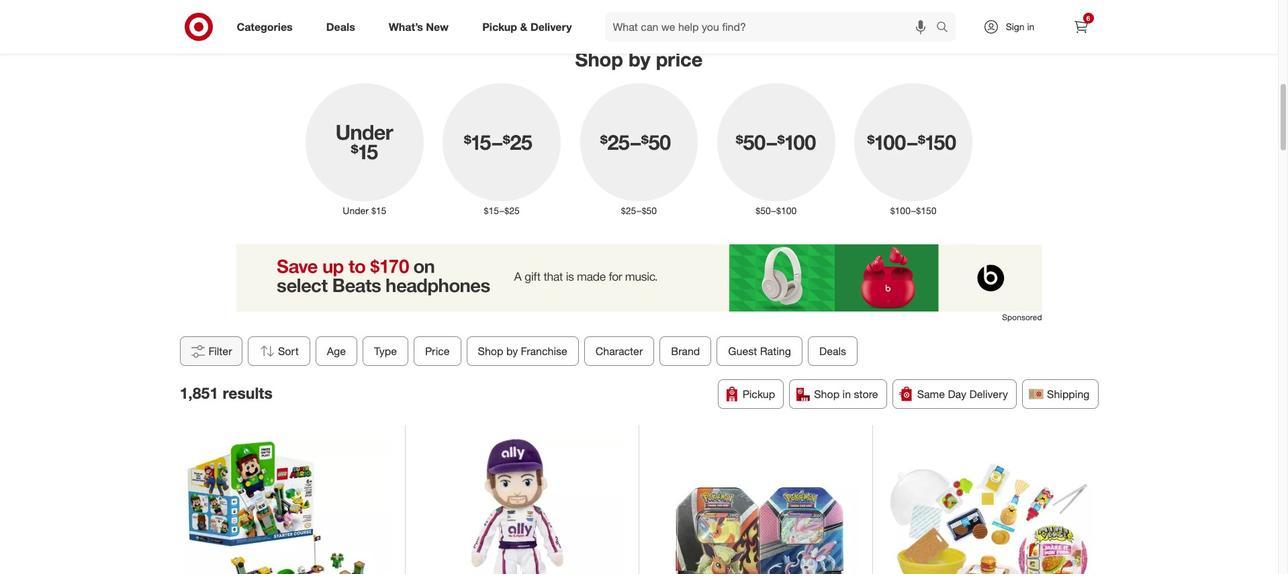 Task type: describe. For each thing, give the bounding box(es) containing it.
$50–$100
[[756, 205, 797, 216]]

brand
[[671, 345, 700, 358]]

shipping button
[[1022, 380, 1098, 409]]

sponsored
[[1002, 312, 1042, 322]]

deals for deals button
[[819, 345, 846, 358]]

delivery for pickup & delivery
[[530, 20, 572, 33]]

$100–$150
[[890, 205, 937, 216]]

sort button
[[248, 337, 310, 366]]

age
[[327, 345, 346, 358]]

&
[[520, 20, 528, 33]]

delivery for same day delivery
[[969, 388, 1008, 401]]

character
[[595, 345, 643, 358]]

$15–$25 link
[[433, 81, 570, 218]]

shop for shop by franchise
[[478, 345, 503, 358]]

advertisement region
[[236, 244, 1042, 312]]

results
[[223, 383, 273, 402]]

6
[[1086, 14, 1090, 22]]

shop for shop by price
[[575, 47, 623, 71]]

$50–$100 link
[[708, 81, 845, 218]]

under
[[343, 205, 369, 216]]

guest rating
[[728, 345, 791, 358]]

1,851
[[180, 383, 218, 402]]

day
[[948, 388, 966, 401]]

deals button
[[808, 337, 857, 366]]

guest
[[728, 345, 757, 358]]

shipping
[[1047, 388, 1090, 401]]

pickup for pickup & delivery
[[482, 20, 517, 33]]

1,851 results
[[180, 383, 273, 402]]

type button
[[362, 337, 408, 366]]

new
[[426, 20, 449, 33]]

sign in link
[[971, 12, 1055, 42]]

in for sign
[[1027, 21, 1034, 32]]

character button
[[584, 337, 654, 366]]

age button
[[315, 337, 357, 366]]

sign
[[1006, 21, 1025, 32]]

what's new link
[[377, 12, 466, 42]]

$25–$50
[[621, 205, 657, 216]]

same
[[917, 388, 945, 401]]

under $15 link
[[296, 81, 433, 218]]

search
[[930, 21, 962, 35]]

franchise
[[521, 345, 567, 358]]

same day delivery button
[[892, 380, 1017, 409]]

$100–$150 link
[[845, 81, 982, 218]]

pickup & delivery link
[[471, 12, 589, 42]]

search button
[[930, 12, 962, 44]]



Task type: vqa. For each thing, say whether or not it's contained in the screenshot.
Categories
yes



Task type: locate. For each thing, give the bounding box(es) containing it.
0 vertical spatial in
[[1027, 21, 1034, 32]]

What can we help you find? suggestions appear below search field
[[605, 12, 939, 42]]

shop by price
[[575, 47, 703, 71]]

0 vertical spatial delivery
[[530, 20, 572, 33]]

pickup left "&"
[[482, 20, 517, 33]]

in
[[1027, 21, 1034, 32], [843, 388, 851, 401]]

0 horizontal spatial in
[[843, 388, 851, 401]]

0 horizontal spatial by
[[506, 345, 518, 358]]

categories link
[[225, 12, 309, 42]]

store
[[854, 388, 878, 401]]

price button
[[414, 337, 461, 366]]

1 vertical spatial pickup
[[743, 388, 775, 401]]

1 horizontal spatial shop
[[575, 47, 623, 71]]

shop inside shop in store button
[[814, 388, 840, 401]]

rating
[[760, 345, 791, 358]]

shop in store
[[814, 388, 878, 401]]

shop for shop in store
[[814, 388, 840, 401]]

shop by franchise
[[478, 345, 567, 358]]

1 vertical spatial deals
[[819, 345, 846, 358]]

in left the store
[[843, 388, 851, 401]]

0 vertical spatial by
[[629, 47, 650, 71]]

what's new
[[389, 20, 449, 33]]

categories
[[237, 20, 293, 33]]

0 vertical spatial deals
[[326, 20, 355, 33]]

filter button
[[180, 337, 242, 366]]

1 vertical spatial delivery
[[969, 388, 1008, 401]]

by inside button
[[506, 345, 518, 358]]

deals link
[[315, 12, 372, 42]]

guest rating button
[[717, 337, 802, 366]]

2 vertical spatial shop
[[814, 388, 840, 401]]

1 vertical spatial in
[[843, 388, 851, 401]]

pokémon trading card game: flareon syleveon tin bundle image
[[652, 438, 859, 574], [652, 438, 859, 574]]

by for franchise
[[506, 345, 518, 358]]

under $15
[[343, 205, 386, 216]]

shop by franchise button
[[466, 337, 578, 366]]

deals
[[326, 20, 355, 33], [819, 345, 846, 358]]

by left price
[[629, 47, 650, 71]]

in inside sign in link
[[1027, 21, 1034, 32]]

deals left what's
[[326, 20, 355, 33]]

6 link
[[1066, 12, 1096, 42]]

1 horizontal spatial by
[[629, 47, 650, 71]]

price
[[656, 47, 703, 71]]

delivery inside 'button'
[[969, 388, 1008, 401]]

0 vertical spatial shop
[[575, 47, 623, 71]]

shop
[[575, 47, 623, 71], [478, 345, 503, 358], [814, 388, 840, 401]]

mga's miniverse - make it mini foods diner series 3 image
[[886, 438, 1093, 574], [886, 438, 1093, 574]]

in inside shop in store button
[[843, 388, 851, 401]]

shop inside shop by franchise button
[[478, 345, 503, 358]]

1 horizontal spatial deals
[[819, 345, 846, 358]]

brand button
[[659, 337, 711, 366]]

filter
[[209, 345, 232, 358]]

$15–$25
[[484, 205, 520, 216]]

pickup button
[[718, 380, 784, 409]]

sign in
[[1006, 21, 1034, 32]]

by left "franchise"
[[506, 345, 518, 358]]

sort
[[278, 345, 298, 358]]

1 vertical spatial by
[[506, 345, 518, 358]]

in for shop
[[843, 388, 851, 401]]

1 horizontal spatial pickup
[[743, 388, 775, 401]]

$15
[[371, 205, 386, 216]]

deals up shop in store button
[[819, 345, 846, 358]]

delivery
[[530, 20, 572, 33], [969, 388, 1008, 401]]

0 horizontal spatial pickup
[[482, 20, 517, 33]]

in right sign
[[1027, 21, 1034, 32]]

pickup inside "button"
[[743, 388, 775, 401]]

same day delivery
[[917, 388, 1008, 401]]

deals for deals link
[[326, 20, 355, 33]]

lego super mario adventures luigi starter course toy 71387 image
[[185, 438, 392, 574], [185, 438, 392, 574]]

deals inside button
[[819, 345, 846, 358]]

by for price
[[629, 47, 650, 71]]

by
[[629, 47, 650, 71], [506, 345, 518, 358]]

$25–$50 link
[[570, 81, 708, 218]]

delivery right day
[[969, 388, 1008, 401]]

0 vertical spatial pickup
[[482, 20, 517, 33]]

what's
[[389, 20, 423, 33]]

0 horizontal spatial shop
[[478, 345, 503, 358]]

delivery right "&"
[[530, 20, 572, 33]]

type
[[374, 345, 397, 358]]

price
[[425, 345, 449, 358]]

pickup for pickup
[[743, 388, 775, 401]]

1 horizontal spatial delivery
[[969, 388, 1008, 401]]

shop in store button
[[789, 380, 887, 409]]

1 vertical spatial shop
[[478, 345, 503, 358]]

carousel region
[[236, 0, 1102, 36]]

pickup & delivery
[[482, 20, 572, 33]]

nascar hendrick motorsports 14 inch alex bowman plush figure image
[[418, 438, 625, 574], [418, 438, 625, 574]]

0 horizontal spatial delivery
[[530, 20, 572, 33]]

2 horizontal spatial shop
[[814, 388, 840, 401]]

0 horizontal spatial deals
[[326, 20, 355, 33]]

1 horizontal spatial in
[[1027, 21, 1034, 32]]

pickup
[[482, 20, 517, 33], [743, 388, 775, 401]]

pickup down "guest rating" "button"
[[743, 388, 775, 401]]



